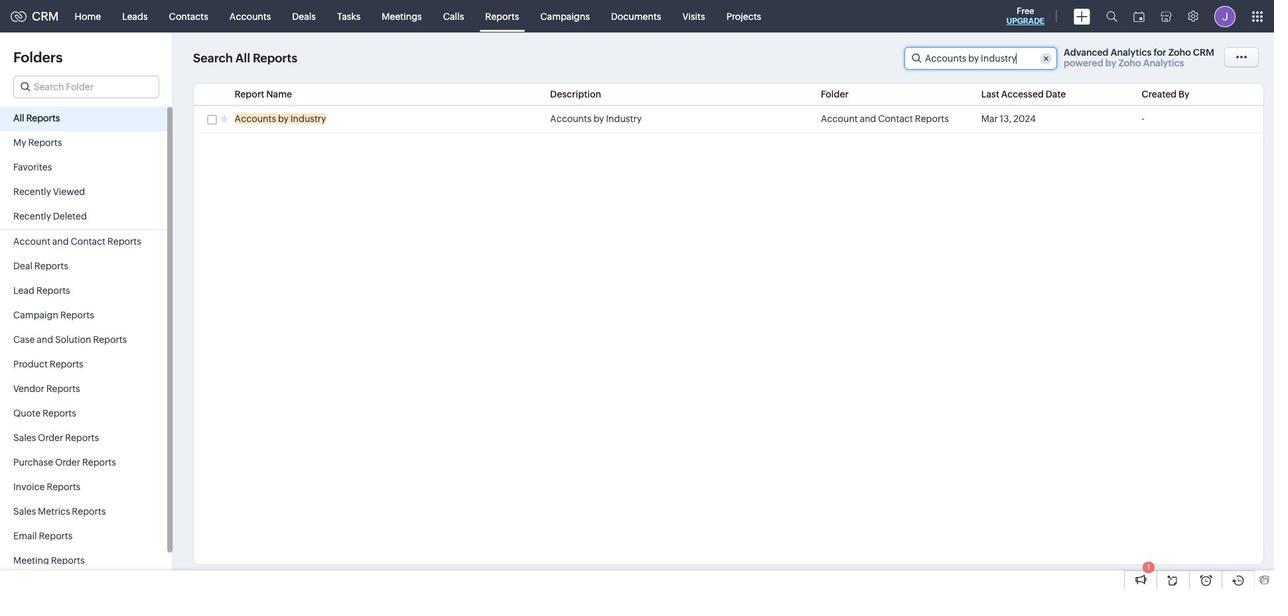 Task type: describe. For each thing, give the bounding box(es) containing it.
Search All Reports text field
[[905, 48, 1057, 69]]

Search Folder text field
[[14, 76, 159, 98]]

create menu element
[[1066, 0, 1098, 32]]

profile image
[[1215, 6, 1236, 27]]

profile element
[[1207, 0, 1244, 32]]



Task type: locate. For each thing, give the bounding box(es) containing it.
search element
[[1098, 0, 1126, 33]]

calendar image
[[1134, 11, 1145, 22]]

create menu image
[[1074, 8, 1091, 24]]

search image
[[1106, 11, 1118, 22]]

logo image
[[11, 11, 27, 22]]



Task type: vqa. For each thing, say whether or not it's contained in the screenshot.
Field
no



